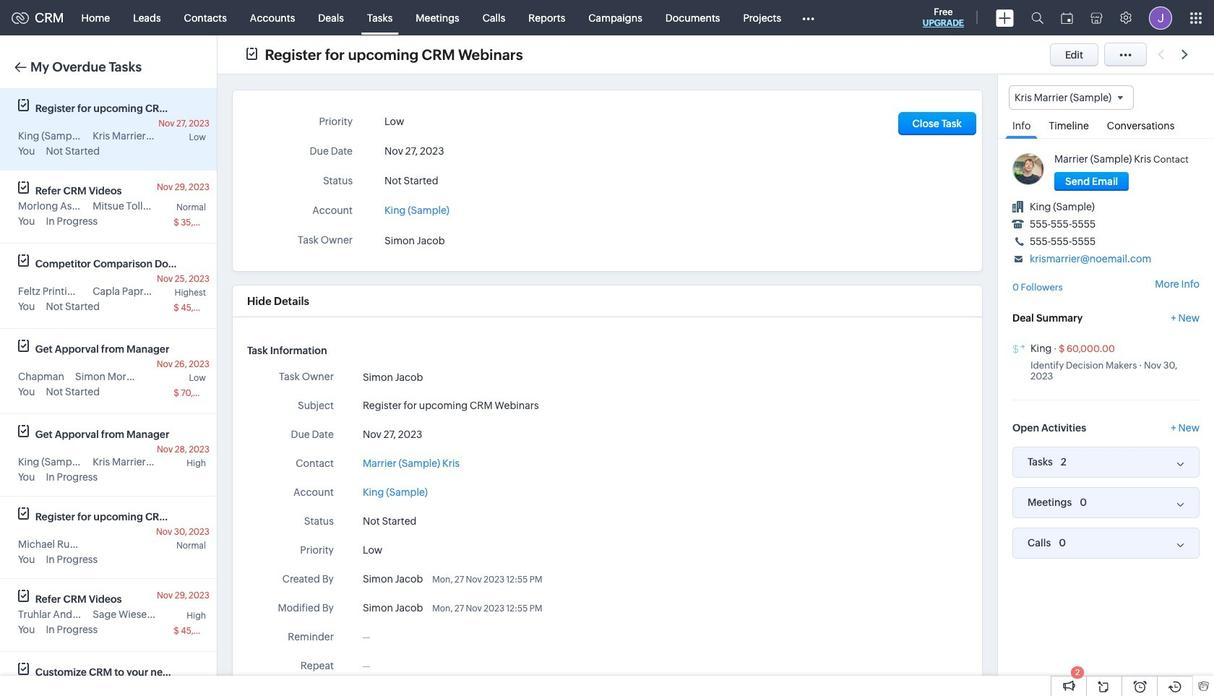 Task type: locate. For each thing, give the bounding box(es) containing it.
logo image
[[12, 12, 29, 23]]

search image
[[1032, 12, 1044, 24]]

next record image
[[1182, 50, 1192, 59]]

Other Modules field
[[793, 6, 824, 29]]

profile image
[[1150, 6, 1173, 29]]

None button
[[1055, 172, 1130, 191]]

None field
[[1009, 85, 1135, 110]]



Task type: describe. For each thing, give the bounding box(es) containing it.
previous record image
[[1158, 50, 1165, 59]]

create menu element
[[988, 0, 1023, 35]]

create menu image
[[996, 9, 1014, 26]]

search element
[[1023, 0, 1053, 35]]

profile element
[[1141, 0, 1181, 35]]

calendar image
[[1061, 12, 1074, 23]]



Task type: vqa. For each thing, say whether or not it's contained in the screenshot.
SEARCH element
yes



